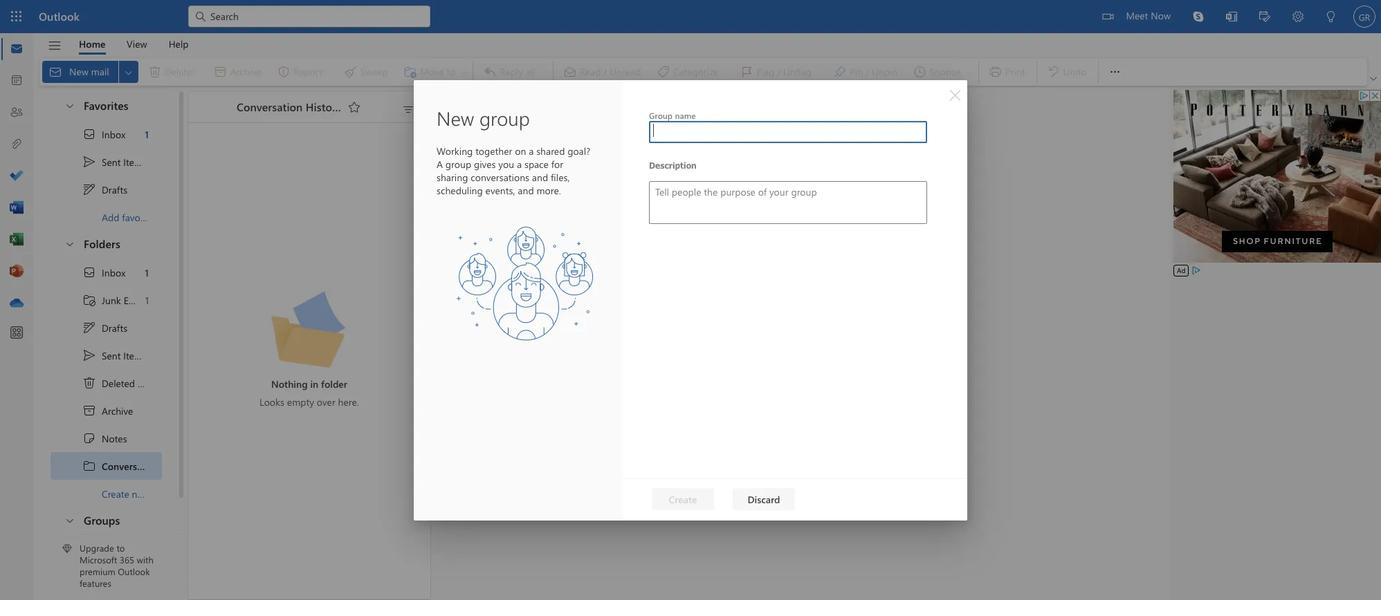 Task type: describe. For each thing, give the bounding box(es) containing it.
group inside working together on a shared goal? a group gives you a space for sharing conversations and files, scheduling events, and more.
[[446, 157, 471, 171]]


[[82, 460, 96, 473]]

group name
[[649, 110, 696, 121]]


[[1103, 11, 1114, 22]]

Group name text field
[[653, 122, 923, 139]]

features
[[80, 578, 111, 590]]

excel image
[[10, 233, 24, 247]]

create for create new folder
[[102, 488, 129, 501]]

folder for in
[[321, 378, 347, 391]]

now
[[1151, 9, 1171, 22]]

more apps image
[[10, 327, 24, 340]]

conversation history 
[[237, 99, 361, 114]]

create new folder tree item
[[51, 480, 177, 508]]

and left files, on the top of the page
[[532, 171, 548, 184]]

 inbox for 
[[82, 266, 125, 280]]

outlook inside upgrade to microsoft 365 with premium outlook features
[[118, 566, 150, 578]]

add favorite tree item
[[51, 203, 162, 231]]

groups
[[84, 513, 120, 528]]

working
[[437, 144, 473, 157]]

 button for groups
[[57, 508, 81, 534]]

favorite
[[122, 211, 154, 224]]

2  tree item from the top
[[51, 342, 162, 370]]

 for 
[[82, 266, 96, 280]]

new
[[437, 105, 474, 130]]


[[82, 376, 96, 390]]

folder for new
[[152, 488, 177, 501]]

 button for favorites
[[57, 93, 81, 118]]

to
[[117, 543, 125, 555]]

folders tree item
[[51, 231, 162, 259]]

 for 
[[82, 321, 96, 335]]

onedrive image
[[10, 297, 24, 311]]

outlook inside banner
[[39, 9, 80, 24]]

items inside  deleted items
[[138, 377, 161, 390]]

scheduling
[[437, 184, 483, 197]]

1 for 
[[145, 266, 149, 279]]

meet
[[1126, 9, 1148, 22]]

tags group
[[556, 58, 976, 86]]

meet now
[[1126, 9, 1171, 22]]

more.
[[537, 184, 561, 197]]

home button
[[69, 33, 116, 55]]


[[82, 404, 96, 418]]

files,
[[551, 171, 570, 184]]

notes
[[102, 432, 127, 445]]

create for create
[[669, 493, 697, 506]]

move & delete group
[[42, 58, 470, 86]]

in
[[310, 378, 319, 391]]

0 horizontal spatial a
[[517, 157, 522, 171]]

 tree item for 
[[51, 176, 162, 203]]

group
[[649, 110, 673, 121]]

deleted
[[102, 377, 135, 390]]

folders
[[84, 237, 120, 251]]

1 for 
[[145, 128, 149, 141]]

0 vertical spatial group
[[480, 105, 530, 130]]

discard button
[[733, 489, 795, 511]]

favorites
[[84, 98, 128, 113]]

ad
[[1177, 266, 1186, 275]]


[[47, 38, 62, 53]]

add favorite
[[102, 211, 154, 224]]

1 horizontal spatial a
[[529, 144, 534, 157]]

1 inside the  junk email 1
[[145, 294, 149, 307]]

sent inside tree
[[102, 349, 121, 362]]

 inside favorites tree
[[82, 155, 96, 169]]

new
[[132, 488, 149, 501]]

junk
[[102, 294, 121, 307]]

name
[[675, 110, 696, 121]]

outlook banner
[[0, 0, 1381, 33]]


[[347, 100, 361, 114]]

nothing in folder looks empty over here.
[[260, 378, 359, 409]]

 for groups
[[64, 515, 75, 526]]

 for favorites
[[64, 100, 75, 111]]

new group document
[[0, 0, 1381, 601]]

conversation
[[237, 99, 303, 114]]

favorites tree
[[51, 87, 162, 231]]

 for folders
[[64, 238, 75, 249]]

1  tree item from the top
[[51, 148, 162, 176]]

over
[[317, 396, 335, 409]]

left-rail-appbar navigation
[[3, 33, 30, 320]]

looks
[[260, 396, 284, 409]]

outlook link
[[39, 0, 80, 33]]

conversation history heading
[[219, 92, 365, 122]]

you
[[498, 157, 514, 171]]

 tree item for 
[[51, 259, 162, 286]]

create button
[[652, 489, 714, 511]]

 drafts for 
[[82, 321, 127, 335]]

history
[[306, 99, 342, 114]]



Task type: vqa. For each thing, say whether or not it's contained in the screenshot.


Task type: locate. For each thing, give the bounding box(es) containing it.
0 vertical spatial 
[[82, 183, 96, 197]]

 button up premium features icon on the bottom left
[[57, 508, 81, 534]]

1  drafts from the top
[[82, 183, 127, 197]]

group right the a
[[446, 157, 471, 171]]

1 horizontal spatial outlook
[[118, 566, 150, 578]]

0 vertical spatial 1
[[145, 128, 149, 141]]

 sent items for 2nd  tree item from the bottom of the the new group application
[[82, 155, 147, 169]]

email
[[124, 294, 146, 307]]

 sent items
[[82, 155, 147, 169], [82, 349, 147, 363]]

2  sent items from the top
[[82, 349, 147, 363]]

 tree item
[[51, 176, 162, 203], [51, 314, 162, 342]]

tree
[[51, 259, 177, 508]]

create inside tree item
[[102, 488, 129, 501]]

1 vertical spatial  tree item
[[51, 314, 162, 342]]

 tree item for 
[[51, 120, 162, 148]]

new group application
[[0, 0, 1381, 601]]

2 1 from the top
[[145, 266, 149, 279]]


[[401, 103, 415, 117]]

1  tree item from the top
[[51, 120, 162, 148]]

0 vertical spatial  sent items
[[82, 155, 147, 169]]

0 vertical spatial  inbox
[[82, 127, 125, 141]]

0 vertical spatial  drafts
[[82, 183, 127, 197]]

1 vertical spatial 
[[64, 238, 75, 249]]

2 inbox from the top
[[102, 266, 125, 279]]

 archive
[[82, 404, 133, 418]]

shared
[[536, 144, 565, 157]]

 tree item
[[51, 453, 162, 480]]

1
[[145, 128, 149, 141], [145, 266, 149, 279], [145, 294, 149, 307]]

 sent items for 1st  tree item from the bottom
[[82, 349, 147, 363]]

powerpoint image
[[10, 265, 24, 279]]

create
[[102, 488, 129, 501], [669, 493, 697, 506]]

outlook up  button
[[39, 9, 80, 24]]

tab list inside the new group application
[[69, 33, 199, 55]]

events,
[[486, 184, 515, 197]]

on
[[515, 144, 526, 157]]


[[82, 432, 96, 446]]

 up 
[[82, 266, 96, 280]]

 button inside folders tree item
[[57, 231, 81, 257]]

upgrade to microsoft 365 with premium outlook features
[[80, 543, 154, 590]]

 inside favorites tree item
[[64, 100, 75, 111]]

folder right new
[[152, 488, 177, 501]]

 down favorites tree item
[[82, 127, 96, 141]]

1  from the top
[[82, 155, 96, 169]]

 inside folders tree item
[[64, 238, 75, 249]]

 down favorites tree item
[[82, 155, 96, 169]]

 up add favorite "tree item"
[[82, 183, 96, 197]]

add
[[102, 211, 119, 224]]

1 vertical spatial folder
[[152, 488, 177, 501]]

2  drafts from the top
[[82, 321, 127, 335]]

1 horizontal spatial group
[[480, 105, 530, 130]]

 button
[[343, 96, 365, 118]]

1 sent from the top
[[102, 155, 121, 169]]

2 drafts from the top
[[102, 321, 127, 335]]

a
[[437, 157, 443, 171]]

inbox up the  junk email 1
[[102, 266, 125, 279]]

tree containing 
[[51, 259, 177, 508]]

1 vertical spatial  drafts
[[82, 321, 127, 335]]

conversations
[[471, 171, 529, 184]]

 inside tree
[[82, 266, 96, 280]]

folder up over
[[321, 378, 347, 391]]

 drafts for 
[[82, 183, 127, 197]]

2 vertical spatial items
[[138, 377, 161, 390]]

to do image
[[10, 170, 24, 183]]

 up 
[[82, 349, 96, 363]]

0 vertical spatial 
[[64, 100, 75, 111]]

inbox down favorites tree item
[[102, 128, 125, 141]]

and
[[532, 171, 548, 184], [518, 184, 534, 197]]

1 up email
[[145, 266, 149, 279]]

0 vertical spatial folder
[[321, 378, 347, 391]]

2  tree item from the top
[[51, 314, 162, 342]]

 button left 'folders'
[[57, 231, 81, 257]]

1  from the top
[[64, 100, 75, 111]]

1 vertical spatial 
[[82, 266, 96, 280]]

sharing
[[437, 171, 468, 184]]

 tree item inside tree
[[51, 314, 162, 342]]

1  button from the top
[[57, 93, 81, 118]]

 tree item
[[51, 148, 162, 176], [51, 342, 162, 370]]

groups tree item
[[51, 508, 162, 536]]

 tree item up the add
[[51, 176, 162, 203]]

 tree item
[[51, 397, 162, 425]]

1 inside favorites tree
[[145, 128, 149, 141]]

2  tree item from the top
[[51, 259, 162, 286]]

 deleted items
[[82, 376, 161, 390]]

 drafts up add favorite "tree item"
[[82, 183, 127, 197]]

 drafts inside favorites tree
[[82, 183, 127, 197]]

0 vertical spatial  tree item
[[51, 148, 162, 176]]

 drafts inside tree
[[82, 321, 127, 335]]

view
[[127, 37, 147, 50]]

 for 
[[82, 183, 96, 197]]

and left more.
[[518, 184, 534, 197]]

1 inbox from the top
[[102, 128, 125, 141]]

2  button from the top
[[57, 231, 81, 257]]

 button for folders
[[57, 231, 81, 257]]

 sent items inside tree
[[82, 349, 147, 363]]

 drafts
[[82, 183, 127, 197], [82, 321, 127, 335]]

1 down favorites tree item
[[145, 128, 149, 141]]

1 1 from the top
[[145, 128, 149, 141]]

a right you
[[517, 157, 522, 171]]

 inbox down favorites tree item
[[82, 127, 125, 141]]

0 vertical spatial inbox
[[102, 128, 125, 141]]

 tree item
[[51, 425, 162, 453]]

sent inside favorites tree
[[102, 155, 121, 169]]

2 vertical spatial 
[[64, 515, 75, 526]]

set your advertising preferences image
[[1191, 265, 1202, 276]]

premium
[[80, 566, 115, 578]]

goal?
[[568, 144, 591, 157]]

folder inside tree item
[[152, 488, 177, 501]]

0 vertical spatial  tree item
[[51, 176, 162, 203]]

inbox inside tree
[[102, 266, 125, 279]]

 inbox
[[82, 127, 125, 141], [82, 266, 125, 280]]

1  tree item from the top
[[51, 176, 162, 203]]

group
[[480, 105, 530, 130], [446, 157, 471, 171]]

space
[[525, 157, 549, 171]]

1 vertical spatial 
[[82, 321, 96, 335]]

 inside favorites tree
[[82, 183, 96, 197]]

 inbox inside tree
[[82, 266, 125, 280]]

 tree item up add favorite "tree item"
[[51, 148, 162, 176]]

word image
[[10, 201, 24, 215]]

 sent items inside favorites tree
[[82, 155, 147, 169]]

 inside tree
[[82, 321, 96, 335]]

1 right junk
[[145, 294, 149, 307]]

1 vertical spatial  tree item
[[51, 342, 162, 370]]

 inbox for 
[[82, 127, 125, 141]]

archive
[[102, 404, 133, 418]]

tab list
[[69, 33, 199, 55]]

 tree item up deleted
[[51, 342, 162, 370]]

create new folder
[[102, 488, 177, 501]]

0 vertical spatial  tree item
[[51, 120, 162, 148]]

0 horizontal spatial group
[[446, 157, 471, 171]]

sent
[[102, 155, 121, 169], [102, 349, 121, 362]]

 button
[[41, 34, 69, 57]]

 tree item
[[51, 286, 162, 314]]

 up premium features icon on the bottom left
[[64, 515, 75, 526]]

items inside favorites tree
[[123, 155, 147, 169]]

working together on a shared goal? a group gives you a space for sharing conversations and files, scheduling events, and more.
[[437, 144, 591, 197]]

 button inside favorites tree item
[[57, 93, 81, 118]]

 drafts down  tree item
[[82, 321, 127, 335]]

1 vertical spatial sent
[[102, 349, 121, 362]]

new group
[[437, 105, 530, 130]]

 sent items up the add
[[82, 155, 147, 169]]

1 horizontal spatial create
[[669, 493, 697, 506]]


[[64, 100, 75, 111], [64, 238, 75, 249], [64, 515, 75, 526]]

people image
[[10, 106, 24, 120]]

3 1 from the top
[[145, 294, 149, 307]]

drafts
[[102, 183, 127, 196], [102, 321, 127, 335]]

for
[[551, 157, 563, 171]]

 button left favorites on the left of page
[[57, 93, 81, 118]]

 inbox down folders tree item
[[82, 266, 125, 280]]

 tree item
[[51, 120, 162, 148], [51, 259, 162, 286]]

mail image
[[10, 42, 24, 56]]

here.
[[338, 396, 359, 409]]

description
[[649, 160, 697, 170]]

1 vertical spatial  inbox
[[82, 266, 125, 280]]

microsoft
[[80, 555, 117, 566]]

1  from the top
[[82, 127, 96, 141]]

2  from the top
[[82, 266, 96, 280]]

 inside favorites tree
[[82, 127, 96, 141]]

0 vertical spatial  button
[[57, 93, 81, 118]]

1 vertical spatial  tree item
[[51, 259, 162, 286]]

discard
[[748, 493, 780, 506]]

1 drafts from the top
[[102, 183, 127, 196]]

2 vertical spatial 1
[[145, 294, 149, 307]]

1 vertical spatial 
[[82, 349, 96, 363]]

 tree item down favorites on the left of page
[[51, 120, 162, 148]]

 tree item inside tree
[[51, 259, 162, 286]]

a
[[529, 144, 534, 157], [517, 157, 522, 171]]

3  from the top
[[64, 515, 75, 526]]

inbox
[[102, 128, 125, 141], [102, 266, 125, 279]]

 tree item
[[51, 370, 162, 397]]

 inside groups tree item
[[64, 515, 75, 526]]

view button
[[116, 33, 158, 55]]


[[82, 155, 96, 169], [82, 349, 96, 363]]

inbox for 
[[102, 266, 125, 279]]

1 vertical spatial outlook
[[118, 566, 150, 578]]

1  inbox from the top
[[82, 127, 125, 141]]

2 vertical spatial  button
[[57, 508, 81, 534]]

drafts inside favorites tree
[[102, 183, 127, 196]]

items
[[123, 155, 147, 169], [123, 349, 147, 362], [138, 377, 161, 390]]

drafts for 
[[102, 183, 127, 196]]

tab list containing home
[[69, 33, 199, 55]]

3  button from the top
[[57, 508, 81, 534]]


[[82, 293, 96, 307]]

0 vertical spatial sent
[[102, 155, 121, 169]]

home
[[79, 37, 106, 50]]

sent up the add
[[102, 155, 121, 169]]

gives
[[474, 157, 496, 171]]

inbox for 
[[102, 128, 125, 141]]

 button
[[397, 100, 419, 119]]

 left favorites on the left of page
[[64, 100, 75, 111]]

0 vertical spatial items
[[123, 155, 147, 169]]

365
[[120, 555, 134, 566]]

1 vertical spatial 1
[[145, 266, 149, 279]]

 for 
[[82, 127, 96, 141]]

0 vertical spatial 
[[82, 127, 96, 141]]

DescriptionTell people the purpose of your group text field
[[650, 182, 927, 223]]

 tree item for 
[[51, 314, 162, 342]]

2  inbox from the top
[[82, 266, 125, 280]]

folder
[[321, 378, 347, 391], [152, 488, 177, 501]]

 left 'folders'
[[64, 238, 75, 249]]

with
[[137, 555, 154, 566]]

message list section
[[188, 89, 430, 600]]

 inside tree
[[82, 349, 96, 363]]

1 vertical spatial group
[[446, 157, 471, 171]]

2  from the top
[[82, 349, 96, 363]]

 junk email 1
[[82, 293, 149, 307]]

 button inside groups tree item
[[57, 508, 81, 534]]

nothing
[[271, 378, 308, 391]]

drafts up the add
[[102, 183, 127, 196]]

drafts for 
[[102, 321, 127, 335]]

0 vertical spatial drafts
[[102, 183, 127, 196]]


[[82, 183, 96, 197], [82, 321, 96, 335]]

 button
[[57, 93, 81, 118], [57, 231, 81, 257], [57, 508, 81, 534]]

2  from the top
[[82, 321, 96, 335]]

1 vertical spatial drafts
[[102, 321, 127, 335]]

create inside button
[[669, 493, 697, 506]]

0 vertical spatial 
[[82, 155, 96, 169]]

help button
[[158, 33, 199, 55]]

a right the on at the top left of the page
[[529, 144, 534, 157]]

upgrade
[[80, 543, 114, 555]]

premium features image
[[62, 545, 72, 555]]

files image
[[10, 138, 24, 152]]

1 vertical spatial  sent items
[[82, 349, 147, 363]]

2 sent from the top
[[102, 349, 121, 362]]

 tree item up junk
[[51, 259, 162, 286]]

1 vertical spatial  button
[[57, 231, 81, 257]]

calendar image
[[10, 74, 24, 88]]

items up favorite
[[123, 155, 147, 169]]

1 vertical spatial items
[[123, 349, 147, 362]]

empty
[[287, 396, 314, 409]]

1  from the top
[[82, 183, 96, 197]]

outlook down to
[[118, 566, 150, 578]]

favorites tree item
[[51, 93, 162, 120]]

folder inside nothing in folder looks empty over here.
[[321, 378, 347, 391]]

sent up  tree item at the bottom left of page
[[102, 349, 121, 362]]

items right deleted
[[138, 377, 161, 390]]

 tree item down junk
[[51, 314, 162, 342]]

1 vertical spatial inbox
[[102, 266, 125, 279]]

2  from the top
[[64, 238, 75, 249]]

 inbox inside favorites tree
[[82, 127, 125, 141]]

outlook
[[39, 9, 80, 24], [118, 566, 150, 578]]

0 horizontal spatial folder
[[152, 488, 177, 501]]

1 horizontal spatial folder
[[321, 378, 347, 391]]

drafts inside tree
[[102, 321, 127, 335]]

group up 'together'
[[480, 105, 530, 130]]

help
[[169, 37, 189, 50]]

0 vertical spatial outlook
[[39, 9, 80, 24]]

drafts down the  junk email 1
[[102, 321, 127, 335]]

items up  deleted items
[[123, 349, 147, 362]]

 down 
[[82, 321, 96, 335]]

new group dialog
[[0, 0, 1381, 601]]

0 horizontal spatial outlook
[[39, 9, 80, 24]]


[[82, 127, 96, 141], [82, 266, 96, 280]]

 sent items up deleted
[[82, 349, 147, 363]]

together
[[476, 144, 512, 157]]

inbox inside favorites tree
[[102, 128, 125, 141]]

0 horizontal spatial create
[[102, 488, 129, 501]]

 notes
[[82, 432, 127, 446]]

1  sent items from the top
[[82, 155, 147, 169]]



